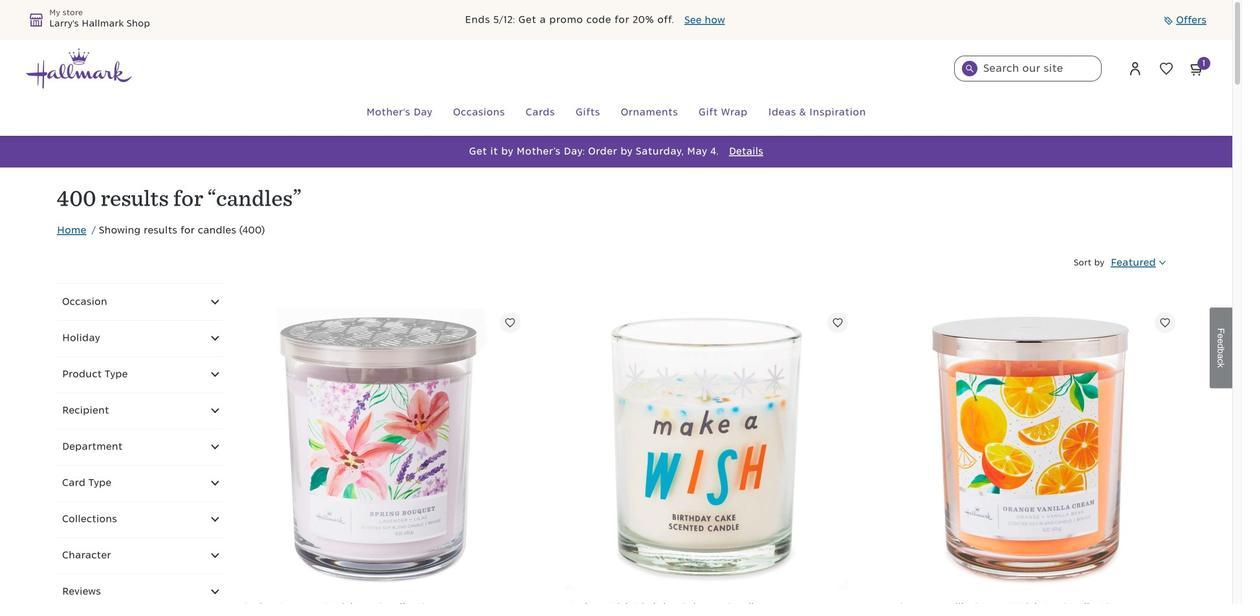 Task type: vqa. For each thing, say whether or not it's contained in the screenshot.
Make a Wish Birthday Cake Jar Candle "image"
yes



Task type: describe. For each thing, give the bounding box(es) containing it.
main menu. menu bar
[[26, 89, 1207, 136]]

my account dropdown menu image
[[1128, 61, 1143, 76]]

orange vanilla cream 3-wick jar candle, 16 oz. image
[[893, 307, 1176, 590]]



Task type: locate. For each thing, give the bounding box(es) containing it.
spring bouquet 3-wick jar candle, 16 oz. image
[[238, 307, 521, 590]]

make a wish birthday cake jar candle image
[[565, 307, 848, 590]]

search image
[[966, 65, 974, 72]]

None search field
[[954, 56, 1102, 82]]

Search search field
[[954, 56, 1102, 82]]

status
[[57, 183, 1176, 211]]

hallmark logo image
[[26, 49, 132, 89]]



